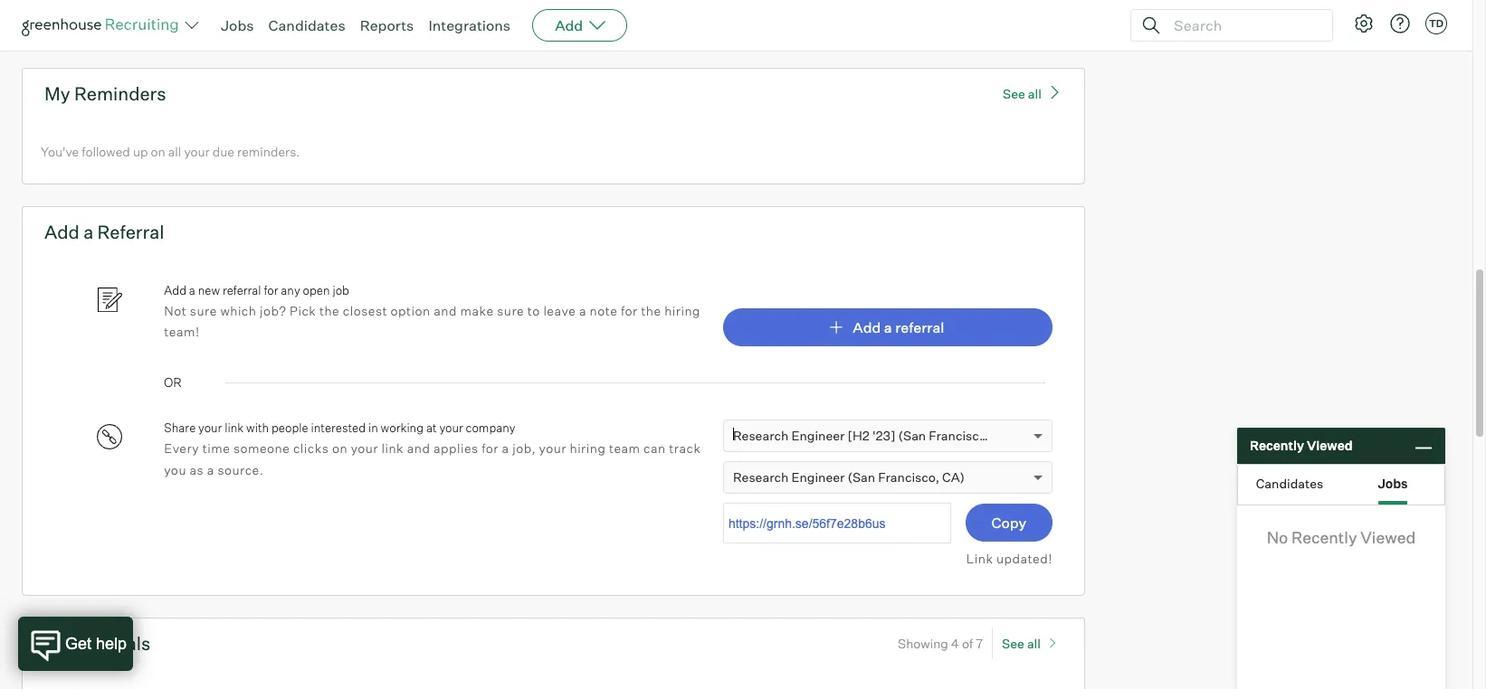 Task type: describe. For each thing, give the bounding box(es) containing it.
applies
[[434, 441, 478, 456]]

see all for topmost the see all link
[[1003, 86, 1042, 101]]

2 vertical spatial all
[[1027, 637, 1041, 652]]

hiring inside add a new referral for any open job not sure which job? pick the closest option and make sure to leave a note for the hiring team!
[[665, 303, 701, 318]]

share your link with people interested in working at your company every time someone clicks on your link and applies for a job, your hiring team can track you as a source.
[[164, 421, 701, 478]]

pick
[[290, 303, 316, 318]]

a inside button
[[884, 319, 892, 337]]

my referrals
[[44, 633, 150, 656]]

your up "time"
[[198, 421, 222, 436]]

0 vertical spatial viewed
[[1307, 438, 1353, 454]]

open
[[303, 283, 330, 298]]

francisco,
[[878, 470, 940, 486]]

1 horizontal spatial link
[[382, 441, 404, 456]]

and inside share your link with people interested in working at your company every time someone clicks on your link and applies for a job, your hiring team can track you as a source.
[[407, 441, 430, 456]]

2 sure from the left
[[497, 303, 524, 318]]

0 vertical spatial recently
[[1250, 438, 1304, 454]]

my reminders
[[44, 82, 166, 105]]

you have no applications to review.
[[41, 5, 242, 20]]

you
[[41, 5, 63, 20]]

leave
[[543, 303, 576, 318]]

job,
[[512, 441, 536, 456]]

you've followed up on all your due reminders.
[[41, 144, 300, 159]]

research for research engineer [h2 '23] (san francisco) (39)
[[733, 429, 789, 444]]

make
[[460, 303, 494, 318]]

showing
[[898, 637, 948, 652]]

updated!
[[997, 552, 1053, 567]]

up
[[133, 144, 148, 159]]

review.
[[201, 5, 242, 20]]

candidates inside tab list
[[1256, 476, 1323, 491]]

configure image
[[1353, 13, 1375, 34]]

1 vertical spatial see all link
[[1002, 628, 1063, 660]]

1 vertical spatial all
[[168, 144, 181, 159]]

someone
[[233, 441, 290, 456]]

'23]
[[872, 429, 896, 444]]

new
[[198, 283, 220, 298]]

note
[[590, 303, 618, 318]]

showing 4 of 7
[[898, 637, 983, 652]]

on inside share your link with people interested in working at your company every time someone clicks on your link and applies for a job, your hiring team can track you as a source.
[[332, 441, 348, 456]]

followed
[[82, 144, 130, 159]]

and inside add a new referral for any open job not sure which job? pick the closest option and make sure to leave a note for the hiring team!
[[434, 303, 457, 318]]

applications
[[113, 5, 184, 20]]

have
[[65, 5, 93, 20]]

0 vertical spatial all
[[1028, 86, 1042, 101]]

add for add a new referral for any open job not sure which job? pick the closest option and make sure to leave a note for the hiring team!
[[164, 283, 186, 298]]

any
[[281, 283, 300, 298]]

reports
[[360, 16, 414, 34]]

1 vertical spatial viewed
[[1361, 528, 1416, 548]]

time
[[203, 441, 230, 456]]

with
[[246, 421, 269, 436]]

Search text field
[[1169, 12, 1316, 38]]

1 horizontal spatial (san
[[898, 429, 926, 444]]

integrations link
[[428, 16, 511, 34]]

people
[[272, 421, 308, 436]]

tab list containing candidates
[[1238, 465, 1445, 505]]

you
[[164, 462, 186, 478]]

referral inside button
[[895, 319, 944, 337]]

engineer for (san
[[791, 470, 845, 486]]

add a referral
[[44, 221, 164, 244]]

add a referral
[[853, 319, 944, 337]]

0 vertical spatial see all link
[[1003, 83, 1063, 101]]

not
[[164, 303, 187, 318]]

can
[[644, 441, 666, 456]]

company
[[466, 421, 516, 436]]

1 vertical spatial for
[[621, 303, 638, 318]]

(39)
[[994, 429, 1020, 444]]

1 vertical spatial recently
[[1292, 528, 1357, 548]]

add button
[[532, 9, 627, 42]]

at
[[426, 421, 437, 436]]

0 vertical spatial link
[[225, 421, 244, 436]]

engineer for [h2
[[791, 429, 845, 444]]

link updated!
[[966, 552, 1053, 567]]

no recently viewed
[[1267, 528, 1416, 548]]

due
[[212, 144, 234, 159]]

as
[[190, 462, 204, 478]]



Task type: vqa. For each thing, say whether or not it's contained in the screenshot.
ESSENTIAL
no



Task type: locate. For each thing, give the bounding box(es) containing it.
1 horizontal spatial referral
[[895, 319, 944, 337]]

1 horizontal spatial viewed
[[1361, 528, 1416, 548]]

candidates down recently viewed
[[1256, 476, 1323, 491]]

1 vertical spatial on
[[332, 441, 348, 456]]

ca)
[[942, 470, 965, 486]]

job
[[333, 283, 349, 298]]

add for add a referral
[[44, 221, 79, 244]]

0 horizontal spatial to
[[187, 5, 198, 20]]

jobs left candidates link
[[221, 16, 254, 34]]

2 research from the top
[[733, 470, 789, 486]]

your down in
[[351, 441, 378, 456]]

your right at
[[439, 421, 463, 436]]

job?
[[260, 303, 286, 318]]

sure down the new on the top left
[[190, 303, 217, 318]]

see for topmost the see all link
[[1003, 86, 1025, 101]]

for
[[264, 283, 278, 298], [621, 303, 638, 318], [482, 441, 499, 456]]

see for the bottommost the see all link
[[1002, 637, 1024, 652]]

jobs link
[[221, 16, 254, 34]]

for down company
[[482, 441, 499, 456]]

recently
[[1250, 438, 1304, 454], [1292, 528, 1357, 548]]

0 vertical spatial engineer
[[791, 429, 845, 444]]

1 vertical spatial link
[[382, 441, 404, 456]]

source.
[[218, 462, 264, 478]]

to left review. at the left of page
[[187, 5, 198, 20]]

1 horizontal spatial candidates
[[1256, 476, 1323, 491]]

on right the up
[[151, 144, 165, 159]]

2 engineer from the top
[[791, 470, 845, 486]]

1 horizontal spatial to
[[527, 303, 540, 318]]

in
[[368, 421, 378, 436]]

add a new referral for any open job not sure which job? pick the closest option and make sure to leave a note for the hiring team!
[[164, 283, 701, 340]]

working
[[381, 421, 424, 436]]

research for research engineer (san francisco, ca)
[[733, 470, 789, 486]]

add inside button
[[853, 319, 881, 337]]

hiring
[[665, 303, 701, 318], [570, 441, 606, 456]]

hiring right the note
[[665, 303, 701, 318]]

my up you've
[[44, 82, 70, 105]]

1 sure from the left
[[190, 303, 217, 318]]

copy button
[[966, 504, 1053, 542]]

my
[[44, 82, 70, 105], [44, 633, 70, 656]]

closest
[[343, 303, 387, 318]]

your left due
[[184, 144, 210, 159]]

0 horizontal spatial the
[[319, 303, 340, 318]]

0 vertical spatial see
[[1003, 86, 1025, 101]]

or
[[164, 375, 182, 391]]

1 vertical spatial hiring
[[570, 441, 606, 456]]

link left the with
[[225, 421, 244, 436]]

interested
[[311, 421, 366, 436]]

hiring inside share your link with people interested in working at your company every time someone clicks on your link and applies for a job, your hiring team can track you as a source.
[[570, 441, 606, 456]]

0 horizontal spatial referral
[[223, 283, 261, 298]]

0 vertical spatial jobs
[[221, 16, 254, 34]]

which
[[220, 303, 257, 318]]

2 the from the left
[[641, 303, 661, 318]]

see all for the bottommost the see all link
[[1002, 637, 1041, 652]]

see all
[[1003, 86, 1042, 101], [1002, 637, 1041, 652]]

0 horizontal spatial viewed
[[1307, 438, 1353, 454]]

greenhouse recruiting image
[[22, 14, 185, 36]]

candidates link
[[268, 16, 345, 34]]

1 horizontal spatial and
[[434, 303, 457, 318]]

research engineer [h2 '23] (san francisco) (39) option
[[733, 429, 1020, 444]]

1 vertical spatial to
[[527, 303, 540, 318]]

0 vertical spatial my
[[44, 82, 70, 105]]

add inside popup button
[[555, 16, 583, 34]]

my left referrals
[[44, 633, 70, 656]]

4
[[951, 637, 959, 652]]

add a referral button
[[723, 309, 1053, 347]]

7
[[976, 637, 983, 652]]

the down 'job'
[[319, 303, 340, 318]]

0 vertical spatial hiring
[[665, 303, 701, 318]]

research engineer (san francisco, ca) option
[[733, 470, 965, 486]]

0 horizontal spatial for
[[264, 283, 278, 298]]

1 vertical spatial and
[[407, 441, 430, 456]]

td button
[[1422, 9, 1451, 38]]

jobs up "no recently viewed"
[[1378, 476, 1408, 491]]

1 vertical spatial see
[[1002, 637, 1024, 652]]

1 vertical spatial referral
[[895, 319, 944, 337]]

all
[[1028, 86, 1042, 101], [168, 144, 181, 159], [1027, 637, 1041, 652]]

1 vertical spatial jobs
[[1378, 476, 1408, 491]]

recently viewed
[[1250, 438, 1353, 454]]

clicks
[[293, 441, 329, 456]]

1 vertical spatial engineer
[[791, 470, 845, 486]]

and left make
[[434, 303, 457, 318]]

see
[[1003, 86, 1025, 101], [1002, 637, 1024, 652]]

of
[[962, 637, 973, 652]]

1 vertical spatial my
[[44, 633, 70, 656]]

0 horizontal spatial sure
[[190, 303, 217, 318]]

referral inside add a new referral for any open job not sure which job? pick the closest option and make sure to leave a note for the hiring team!
[[223, 283, 261, 298]]

see all link
[[1003, 83, 1063, 101], [1002, 628, 1063, 660]]

0 vertical spatial research
[[733, 429, 789, 444]]

for right the note
[[621, 303, 638, 318]]

link
[[225, 421, 244, 436], [382, 441, 404, 456]]

reminders.
[[237, 144, 300, 159]]

td
[[1429, 17, 1444, 30]]

share
[[164, 421, 196, 436]]

0 vertical spatial (san
[[898, 429, 926, 444]]

track
[[669, 441, 701, 456]]

integrations
[[428, 16, 511, 34]]

add a referral link
[[723, 309, 1053, 347]]

on down interested
[[332, 441, 348, 456]]

1 horizontal spatial on
[[332, 441, 348, 456]]

[h2
[[848, 429, 870, 444]]

research engineer (san francisco, ca)
[[733, 470, 965, 486]]

every
[[164, 441, 199, 456]]

candidates
[[268, 16, 345, 34], [1256, 476, 1323, 491]]

0 horizontal spatial hiring
[[570, 441, 606, 456]]

on
[[151, 144, 165, 159], [332, 441, 348, 456]]

referrals
[[74, 633, 150, 656]]

0 vertical spatial and
[[434, 303, 457, 318]]

candidates right jobs link
[[268, 16, 345, 34]]

1 the from the left
[[319, 303, 340, 318]]

engineer down "research engineer [h2 '23] (san francisco) (39)"
[[791, 470, 845, 486]]

link down working
[[382, 441, 404, 456]]

td button
[[1426, 13, 1447, 34]]

research engineer [h2 '23] (san francisco) (39)
[[733, 429, 1020, 444]]

my for my referrals
[[44, 633, 70, 656]]

0 horizontal spatial on
[[151, 144, 165, 159]]

add
[[555, 16, 583, 34], [44, 221, 79, 244], [164, 283, 186, 298], [853, 319, 881, 337]]

engineer left [h2 on the right bottom of page
[[791, 429, 845, 444]]

0 vertical spatial see all
[[1003, 86, 1042, 101]]

team!
[[164, 324, 200, 340]]

no
[[96, 5, 110, 20]]

the
[[319, 303, 340, 318], [641, 303, 661, 318]]

0 vertical spatial to
[[187, 5, 198, 20]]

add for add a referral
[[853, 319, 881, 337]]

2 vertical spatial for
[[482, 441, 499, 456]]

for inside share your link with people interested in working at your company every time someone clicks on your link and applies for a job, your hiring team can track you as a source.
[[482, 441, 499, 456]]

(san right "'23]"
[[898, 429, 926, 444]]

None text field
[[723, 504, 951, 544]]

you've
[[41, 144, 79, 159]]

my for my reminders
[[44, 82, 70, 105]]

copy
[[992, 514, 1027, 532]]

1 engineer from the top
[[791, 429, 845, 444]]

1 vertical spatial (san
[[848, 470, 875, 486]]

tab list
[[1238, 465, 1445, 505]]

1 horizontal spatial for
[[482, 441, 499, 456]]

to inside add a new referral for any open job not sure which job? pick the closest option and make sure to leave a note for the hiring team!
[[527, 303, 540, 318]]

(san down [h2 on the right bottom of page
[[848, 470, 875, 486]]

0 vertical spatial referral
[[223, 283, 261, 298]]

0 vertical spatial candidates
[[268, 16, 345, 34]]

1 horizontal spatial jobs
[[1378, 476, 1408, 491]]

add inside add a new referral for any open job not sure which job? pick the closest option and make sure to leave a note for the hiring team!
[[164, 283, 186, 298]]

engineer
[[791, 429, 845, 444], [791, 470, 845, 486]]

team
[[609, 441, 640, 456]]

0 vertical spatial on
[[151, 144, 165, 159]]

0 horizontal spatial jobs
[[221, 16, 254, 34]]

1 vertical spatial research
[[733, 470, 789, 486]]

0 horizontal spatial link
[[225, 421, 244, 436]]

0 vertical spatial for
[[264, 283, 278, 298]]

1 vertical spatial see all
[[1002, 637, 1041, 652]]

the right the note
[[641, 303, 661, 318]]

1 horizontal spatial sure
[[497, 303, 524, 318]]

your right job,
[[539, 441, 567, 456]]

(san
[[898, 429, 926, 444], [848, 470, 875, 486]]

add for add
[[555, 16, 583, 34]]

1 horizontal spatial the
[[641, 303, 661, 318]]

1 horizontal spatial hiring
[[665, 303, 701, 318]]

to
[[187, 5, 198, 20], [527, 303, 540, 318]]

1 my from the top
[[44, 82, 70, 105]]

2 my from the top
[[44, 633, 70, 656]]

sure
[[190, 303, 217, 318], [497, 303, 524, 318]]

a
[[83, 221, 93, 244], [189, 283, 195, 298], [579, 303, 586, 318], [884, 319, 892, 337], [502, 441, 509, 456], [207, 462, 214, 478]]

option
[[391, 303, 431, 318]]

research
[[733, 429, 789, 444], [733, 470, 789, 486]]

2 horizontal spatial for
[[621, 303, 638, 318]]

1 research from the top
[[733, 429, 789, 444]]

sure right make
[[497, 303, 524, 318]]

link
[[966, 552, 993, 567]]

0 horizontal spatial and
[[407, 441, 430, 456]]

hiring left team
[[570, 441, 606, 456]]

and down at
[[407, 441, 430, 456]]

to left leave
[[527, 303, 540, 318]]

viewed
[[1307, 438, 1353, 454], [1361, 528, 1416, 548]]

for left any
[[264, 283, 278, 298]]

0 horizontal spatial (san
[[848, 470, 875, 486]]

francisco)
[[929, 429, 992, 444]]

reports link
[[360, 16, 414, 34]]

jobs inside tab list
[[1378, 476, 1408, 491]]

reminders
[[74, 82, 166, 105]]

1 vertical spatial candidates
[[1256, 476, 1323, 491]]

referral
[[97, 221, 164, 244]]

no
[[1267, 528, 1288, 548]]

and
[[434, 303, 457, 318], [407, 441, 430, 456]]

0 horizontal spatial candidates
[[268, 16, 345, 34]]



